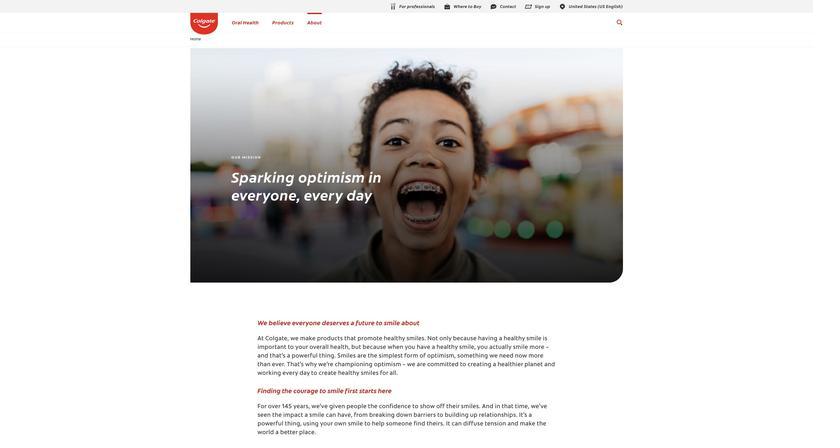 Task type: locate. For each thing, give the bounding box(es) containing it.
0 vertical spatial in
[[369, 167, 382, 187]]

relationships.
[[479, 413, 518, 419]]

powerful up world
[[258, 422, 283, 427]]

145
[[282, 404, 292, 410]]

smiles. up up
[[461, 404, 481, 410]]

powerful up why
[[292, 353, 318, 359]]

1 horizontal spatial that
[[502, 404, 514, 410]]

smiles. inside 'for over 145 years, we've given people the confidence to show off their smiles. and in that time, we've seen the impact a smile can have, from breaking down barriers to building up relationships. it's a powerful thing, using your own smile to help someone find theirs. it can diffuse tension and make the world a better place.'
[[461, 404, 481, 410]]

creating
[[468, 362, 491, 368]]

0 horizontal spatial that
[[344, 336, 356, 342]]

we
[[258, 318, 267, 327]]

1 horizontal spatial smiles.
[[461, 404, 481, 410]]

1 vertical spatial more
[[529, 353, 544, 359]]

because
[[453, 336, 477, 342], [363, 345, 386, 351]]

every
[[304, 185, 343, 205], [283, 371, 298, 377]]

better
[[280, 430, 298, 436]]

smile,
[[459, 345, 476, 351]]

more up planet
[[529, 353, 544, 359]]

your inside 'for over 145 years, we've given people the confidence to show off their smiles. and in that time, we've seen the impact a smile can have, from breaking down barriers to building up relationships. it's a powerful thing, using your own smile to help someone find theirs. it can diffuse tension and make the world a better place.'
[[320, 422, 333, 427]]

0 horizontal spatial your
[[295, 345, 308, 351]]

it
[[446, 422, 450, 427]]

home link
[[186, 36, 205, 41]]

0 vertical spatial can
[[326, 413, 336, 419]]

1 vertical spatial and
[[544, 362, 555, 368]]

when
[[388, 345, 403, 351]]

can
[[326, 413, 336, 419], [452, 422, 462, 427]]

1 you from the left
[[405, 345, 415, 351]]

day inside at colgate, we make products that promote healthy smiles. not only because having a healthy smile is important to your overall health, but because when you have a healthy smile, you actually smile more – and that's a powerful thing. smiles are the simplest form of optimism, something we need now more than ever. that's why we're championing optimism – we are committed to creating a healthier planet and working every day to create healthy smiles for all.
[[300, 371, 310, 377]]

1 horizontal spatial we
[[407, 362, 415, 368]]

and up than
[[258, 353, 268, 359]]

sign up icon image
[[525, 3, 532, 10]]

that up relationships.
[[502, 404, 514, 410]]

optimism inside sparking optimism in everyone, every day
[[298, 167, 365, 187]]

make
[[300, 336, 316, 342], [520, 422, 535, 427]]

why
[[305, 362, 317, 368]]

that's
[[287, 362, 304, 368]]

0 horizontal spatial every
[[283, 371, 298, 377]]

0 horizontal spatial you
[[405, 345, 415, 351]]

starts
[[359, 386, 377, 395]]

and down relationships.
[[508, 422, 518, 427]]

0 vertical spatial day
[[347, 185, 372, 205]]

1 vertical spatial powerful
[[258, 422, 283, 427]]

in
[[369, 167, 382, 187], [495, 404, 500, 410]]

can right it
[[452, 422, 462, 427]]

0 vertical spatial and
[[258, 353, 268, 359]]

1 horizontal spatial day
[[347, 185, 372, 205]]

a right world
[[275, 430, 279, 436]]

1 horizontal spatial are
[[417, 362, 426, 368]]

1 vertical spatial day
[[300, 371, 310, 377]]

products
[[272, 19, 294, 26]]

a right creating
[[493, 362, 496, 368]]

1 horizontal spatial because
[[453, 336, 477, 342]]

you up form
[[405, 345, 415, 351]]

using
[[303, 422, 319, 427]]

time,
[[515, 404, 530, 410]]

a down years,
[[305, 413, 308, 419]]

make up overall
[[300, 336, 316, 342]]

1 vertical spatial because
[[363, 345, 386, 351]]

healthy down championing
[[338, 371, 359, 377]]

0 vertical spatial that
[[344, 336, 356, 342]]

here
[[378, 386, 392, 395]]

optimism,
[[427, 353, 456, 359]]

0 vertical spatial make
[[300, 336, 316, 342]]

0 vertical spatial because
[[453, 336, 477, 342]]

smile down the from
[[348, 422, 363, 427]]

smile
[[384, 318, 400, 327], [526, 336, 542, 342], [513, 345, 528, 351], [328, 386, 344, 395], [309, 413, 324, 419], [348, 422, 363, 427]]

1 vertical spatial every
[[283, 371, 298, 377]]

1 horizontal spatial we've
[[531, 404, 547, 410]]

because up smile,
[[453, 336, 477, 342]]

0 vertical spatial smiles.
[[407, 336, 426, 342]]

make down it's
[[520, 422, 535, 427]]

1 vertical spatial your
[[320, 422, 333, 427]]

smiles. inside at colgate, we make products that promote healthy smiles. not only because having a healthy smile is important to your overall health, but because when you have a healthy smile, you actually smile more – and that's a powerful thing. smiles are the simplest form of optimism, something we need now more than ever. that's why we're championing optimism – we are committed to creating a healthier planet and working every day to create healthy smiles for all.
[[407, 336, 426, 342]]

0 vertical spatial we
[[290, 336, 299, 342]]

0 horizontal spatial –
[[403, 362, 406, 368]]

are down but
[[357, 353, 366, 359]]

confidence
[[379, 404, 411, 410]]

mission
[[242, 156, 261, 160]]

0 horizontal spatial powerful
[[258, 422, 283, 427]]

about button
[[307, 19, 322, 26]]

we've down finding the courage to smile first starts here
[[312, 404, 328, 410]]

are down of
[[417, 362, 426, 368]]

to down why
[[311, 371, 317, 377]]

0 horizontal spatial we've
[[312, 404, 328, 410]]

we right colgate,
[[290, 336, 299, 342]]

and right planet
[[544, 362, 555, 368]]

your left own
[[320, 422, 333, 427]]

0 horizontal spatial are
[[357, 353, 366, 359]]

than
[[258, 362, 271, 368]]

to down off
[[437, 413, 443, 419]]

1 vertical spatial optimism
[[374, 362, 401, 368]]

years,
[[293, 404, 310, 410]]

0 vertical spatial optimism
[[298, 167, 365, 187]]

we've right the time, on the right
[[531, 404, 547, 410]]

–
[[546, 345, 549, 351], [403, 362, 406, 368]]

tension
[[485, 422, 506, 427]]

1 horizontal spatial optimism
[[374, 362, 401, 368]]

their
[[446, 404, 460, 410]]

2 horizontal spatial and
[[544, 362, 555, 368]]

0 horizontal spatial smiles.
[[407, 336, 426, 342]]

we've
[[312, 404, 328, 410], [531, 404, 547, 410]]

that inside at colgate, we make products that promote healthy smiles. not only because having a healthy smile is important to your overall health, but because when you have a healthy smile, you actually smile more – and that's a powerful thing. smiles are the simplest form of optimism, something we need now more than ever. that's why we're championing optimism – we are committed to creating a healthier planet and working every day to create healthy smiles for all.
[[344, 336, 356, 342]]

that up but
[[344, 336, 356, 342]]

find
[[414, 422, 425, 427]]

not
[[428, 336, 438, 342]]

– down form
[[403, 362, 406, 368]]

smile left about
[[384, 318, 400, 327]]

0 vertical spatial your
[[295, 345, 308, 351]]

can down the given
[[326, 413, 336, 419]]

down
[[396, 413, 412, 419]]

to left 'help'
[[365, 422, 371, 427]]

smiles. up have
[[407, 336, 426, 342]]

1 horizontal spatial can
[[452, 422, 462, 427]]

1 horizontal spatial your
[[320, 422, 333, 427]]

because down promote
[[363, 345, 386, 351]]

1 horizontal spatial make
[[520, 422, 535, 427]]

healthy up actually
[[504, 336, 525, 342]]

2 vertical spatial and
[[508, 422, 518, 427]]

1 horizontal spatial powerful
[[292, 353, 318, 359]]

1 horizontal spatial in
[[495, 404, 500, 410]]

0 horizontal spatial make
[[300, 336, 316, 342]]

0 horizontal spatial because
[[363, 345, 386, 351]]

we down actually
[[490, 353, 498, 359]]

day
[[347, 185, 372, 205], [300, 371, 310, 377]]

1 vertical spatial we
[[490, 353, 498, 359]]

0 horizontal spatial and
[[258, 353, 268, 359]]

the power of a smile image
[[190, 47, 623, 283]]

place.
[[299, 430, 316, 436]]

and
[[258, 353, 268, 359], [544, 362, 555, 368], [508, 422, 518, 427]]

1 horizontal spatial every
[[304, 185, 343, 205]]

2 we've from the left
[[531, 404, 547, 410]]

1 vertical spatial can
[[452, 422, 462, 427]]

0 vertical spatial powerful
[[292, 353, 318, 359]]

1 vertical spatial smiles.
[[461, 404, 481, 410]]

location icon image
[[559, 3, 566, 10]]

own
[[334, 422, 347, 427]]

powerful inside 'for over 145 years, we've given people the confidence to show off their smiles. and in that time, we've seen the impact a smile can have, from breaking down barriers to building up relationships. it's a powerful thing, using your own smile to help someone find theirs. it can diffuse tension and make the world a better place.'
[[258, 422, 283, 427]]

impact
[[283, 413, 303, 419]]

the
[[368, 353, 377, 359], [282, 386, 292, 395], [368, 404, 378, 410], [272, 413, 282, 419], [537, 422, 546, 427]]

1 horizontal spatial you
[[477, 345, 488, 351]]

– down is
[[546, 345, 549, 351]]

we
[[290, 336, 299, 342], [490, 353, 498, 359], [407, 362, 415, 368]]

0 vertical spatial every
[[304, 185, 343, 205]]

courage
[[293, 386, 318, 395]]

more
[[530, 345, 545, 351], [529, 353, 544, 359]]

0 horizontal spatial optimism
[[298, 167, 365, 187]]

we down form
[[407, 362, 415, 368]]

more down is
[[530, 345, 545, 351]]

products button
[[272, 19, 294, 26]]

at
[[258, 336, 264, 342]]

you down having
[[477, 345, 488, 351]]

to right future
[[376, 318, 383, 327]]

0 horizontal spatial day
[[300, 371, 310, 377]]

everyone
[[292, 318, 321, 327]]

your
[[295, 345, 308, 351], [320, 422, 333, 427]]

1 horizontal spatial and
[[508, 422, 518, 427]]

we believe everyone deserves a future to smile about
[[258, 318, 420, 327]]

1 vertical spatial make
[[520, 422, 535, 427]]

smiles.
[[407, 336, 426, 342], [461, 404, 481, 410]]

at colgate, we make products that promote healthy smiles. not only because having a healthy smile is important to your overall health, but because when you have a healthy smile, you actually smile more – and that's a powerful thing. smiles are the simplest form of optimism, something we need now more than ever. that's why we're championing optimism – we are committed to creating a healthier planet and working every day to create healthy smiles for all.
[[258, 336, 555, 377]]

up
[[470, 413, 478, 419]]

1 vertical spatial are
[[417, 362, 426, 368]]

1 vertical spatial in
[[495, 404, 500, 410]]

finding the courage to smile first starts here
[[258, 386, 392, 395]]

a right it's
[[529, 413, 532, 419]]

finding
[[258, 386, 281, 395]]

1 horizontal spatial –
[[546, 345, 549, 351]]

smile left "first"
[[328, 386, 344, 395]]

0 vertical spatial more
[[530, 345, 545, 351]]

None search field
[[616, 16, 623, 29]]

to
[[376, 318, 383, 327], [288, 345, 294, 351], [460, 362, 466, 368], [311, 371, 317, 377], [320, 386, 326, 395], [412, 404, 419, 410], [437, 413, 443, 419], [365, 422, 371, 427]]

have
[[417, 345, 430, 351]]

a up that's
[[287, 353, 290, 359]]

your left overall
[[295, 345, 308, 351]]

0 horizontal spatial in
[[369, 167, 382, 187]]

1 vertical spatial that
[[502, 404, 514, 410]]



Task type: describe. For each thing, give the bounding box(es) containing it.
oral health button
[[232, 19, 259, 26]]

for
[[258, 404, 267, 410]]

now
[[515, 353, 527, 359]]

all.
[[390, 371, 398, 377]]

0 horizontal spatial can
[[326, 413, 336, 419]]

and inside 'for over 145 years, we've given people the confidence to show off their smiles. and in that time, we've seen the impact a smile can have, from breaking down barriers to building up relationships. it's a powerful thing, using your own smile to help someone find theirs. it can diffuse tension and make the world a better place.'
[[508, 422, 518, 427]]

create
[[319, 371, 337, 377]]

where to buy icon image
[[443, 3, 451, 10]]

off
[[436, 404, 445, 410]]

thing.
[[319, 353, 336, 359]]

over
[[268, 404, 280, 410]]

from
[[354, 413, 368, 419]]

smile left is
[[526, 336, 542, 342]]

for
[[380, 371, 388, 377]]

working
[[258, 371, 281, 377]]

having
[[478, 336, 498, 342]]

a left future
[[351, 318, 354, 327]]

powerful inside at colgate, we make products that promote healthy smiles. not only because having a healthy smile is important to your overall health, but because when you have a healthy smile, you actually smile more – and that's a powerful thing. smiles are the simplest form of optimism, something we need now more than ever. that's why we're championing optimism – we are committed to creating a healthier planet and working every day to create healthy smiles for all.
[[292, 353, 318, 359]]

for over 145 years, we've given people the confidence to show off their smiles. and in that time, we've seen the impact a smile can have, from breaking down barriers to building up relationships. it's a powerful thing, using your own smile to help someone find theirs. it can diffuse tension and make the world a better place.
[[258, 404, 547, 436]]

need
[[499, 353, 514, 359]]

believe
[[269, 318, 291, 327]]

have,
[[338, 413, 353, 419]]

form
[[404, 353, 418, 359]]

optimism inside at colgate, we make products that promote healthy smiles. not only because having a healthy smile is important to your overall health, but because when you have a healthy smile, you actually smile more – and that's a powerful thing. smiles are the simplest form of optimism, something we need now more than ever. that's why we're championing optimism – we are committed to creating a healthier planet and working every day to create healthy smiles for all.
[[374, 362, 401, 368]]

everyone,
[[231, 185, 301, 205]]

1 we've from the left
[[312, 404, 328, 410]]

simplest
[[379, 353, 403, 359]]

make inside 'for over 145 years, we've given people the confidence to show off their smiles. and in that time, we've seen the impact a smile can have, from breaking down barriers to building up relationships. it's a powerful thing, using your own smile to help someone find theirs. it can diffuse tension and make the world a better place.'
[[520, 422, 535, 427]]

something
[[457, 353, 488, 359]]

our
[[231, 156, 241, 160]]

we're
[[318, 362, 333, 368]]

that's
[[270, 353, 286, 359]]

to right courage
[[320, 386, 326, 395]]

to down 'something'
[[460, 362, 466, 368]]

colgate,
[[265, 336, 289, 342]]

about
[[307, 19, 322, 26]]

2 you from the left
[[477, 345, 488, 351]]

it's
[[519, 413, 527, 419]]

promote
[[358, 336, 382, 342]]

a down not
[[432, 345, 435, 351]]

world
[[258, 430, 274, 436]]

day inside sparking optimism in everyone, every day
[[347, 185, 372, 205]]

healthy down only
[[437, 345, 458, 351]]

help
[[372, 422, 385, 427]]

sparking optimism in everyone, every day
[[231, 167, 382, 205]]

smile up now at right bottom
[[513, 345, 528, 351]]

in inside 'for over 145 years, we've given people the confidence to show off their smiles. and in that time, we've seen the impact a smile can have, from breaking down barriers to building up relationships. it's a powerful thing, using your own smile to help someone find theirs. it can diffuse tension and make the world a better place.'
[[495, 404, 500, 410]]

0 horizontal spatial we
[[290, 336, 299, 342]]

oral
[[232, 19, 242, 26]]

0 vertical spatial –
[[546, 345, 549, 351]]

healthy up when
[[384, 336, 405, 342]]

championing
[[335, 362, 373, 368]]

health
[[243, 19, 259, 26]]

every inside at colgate, we make products that promote healthy smiles. not only because having a healthy smile is important to your overall health, but because when you have a healthy smile, you actually smile more – and that's a powerful thing. smiles are the simplest form of optimism, something we need now more than ever. that's why we're championing optimism – we are committed to creating a healthier planet and working every day to create healthy smiles for all.
[[283, 371, 298, 377]]

oral health
[[232, 19, 259, 26]]

smiles
[[361, 371, 379, 377]]

contact icon image
[[490, 3, 498, 10]]

committed
[[427, 362, 459, 368]]

only
[[439, 336, 452, 342]]

seen
[[258, 413, 271, 419]]

in inside sparking optimism in everyone, every day
[[369, 167, 382, 187]]

the inside at colgate, we make products that promote healthy smiles. not only because having a healthy smile is important to your overall health, but because when you have a healthy smile, you actually smile more – and that's a powerful thing. smiles are the simplest form of optimism, something we need now more than ever. that's why we're championing optimism – we are committed to creating a healthier planet and working every day to create healthy smiles for all.
[[368, 353, 377, 359]]

deserves
[[322, 318, 349, 327]]

products
[[317, 336, 343, 342]]

ever.
[[272, 362, 285, 368]]

colgate® logo image
[[190, 13, 218, 34]]

but
[[351, 345, 361, 351]]

that inside 'for over 145 years, we've given people the confidence to show off their smiles. and in that time, we've seen the impact a smile can have, from breaking down barriers to building up relationships. it's a powerful thing, using your own smile to help someone find theirs. it can diffuse tension and make the world a better place.'
[[502, 404, 514, 410]]

health,
[[330, 345, 350, 351]]

0 vertical spatial are
[[357, 353, 366, 359]]

given
[[329, 404, 345, 410]]

show
[[420, 404, 435, 410]]

planet
[[525, 362, 543, 368]]

actually
[[489, 345, 512, 351]]

a up actually
[[499, 336, 502, 342]]

and
[[482, 404, 494, 410]]

barriers
[[414, 413, 436, 419]]

2 horizontal spatial we
[[490, 353, 498, 359]]

make inside at colgate, we make products that promote healthy smiles. not only because having a healthy smile is important to your overall health, but because when you have a healthy smile, you actually smile more – and that's a powerful thing. smiles are the simplest form of optimism, something we need now more than ever. that's why we're championing optimism – we are committed to creating a healthier planet and working every day to create healthy smiles for all.
[[300, 336, 316, 342]]

future
[[356, 318, 375, 327]]

people
[[347, 404, 367, 410]]

breaking
[[369, 413, 395, 419]]

your inside at colgate, we make products that promote healthy smiles. not only because having a healthy smile is important to your overall health, but because when you have a healthy smile, you actually smile more – and that's a powerful thing. smiles are the simplest form of optimism, something we need now more than ever. that's why we're championing optimism – we are committed to creating a healthier planet and working every day to create healthy smiles for all.
[[295, 345, 308, 351]]

thing,
[[285, 422, 302, 427]]

to left show
[[412, 404, 419, 410]]

overall
[[310, 345, 329, 351]]

is
[[543, 336, 547, 342]]

for professionals icon image
[[389, 3, 397, 11]]

of
[[420, 353, 426, 359]]

home
[[190, 36, 201, 41]]

2 vertical spatial we
[[407, 362, 415, 368]]

someone
[[386, 422, 412, 427]]

building
[[445, 413, 469, 419]]

every inside sparking optimism in everyone, every day
[[304, 185, 343, 205]]

to down colgate,
[[288, 345, 294, 351]]

our mission
[[231, 156, 261, 160]]

smiles
[[337, 353, 356, 359]]

theirs.
[[427, 422, 445, 427]]

1 vertical spatial –
[[403, 362, 406, 368]]

important
[[258, 345, 286, 351]]

smile up using
[[309, 413, 324, 419]]

about
[[401, 318, 420, 327]]

healthier
[[498, 362, 523, 368]]

diffuse
[[463, 422, 483, 427]]

sparking
[[231, 167, 295, 187]]



Task type: vqa. For each thing, say whether or not it's contained in the screenshot.
'Learn'
no



